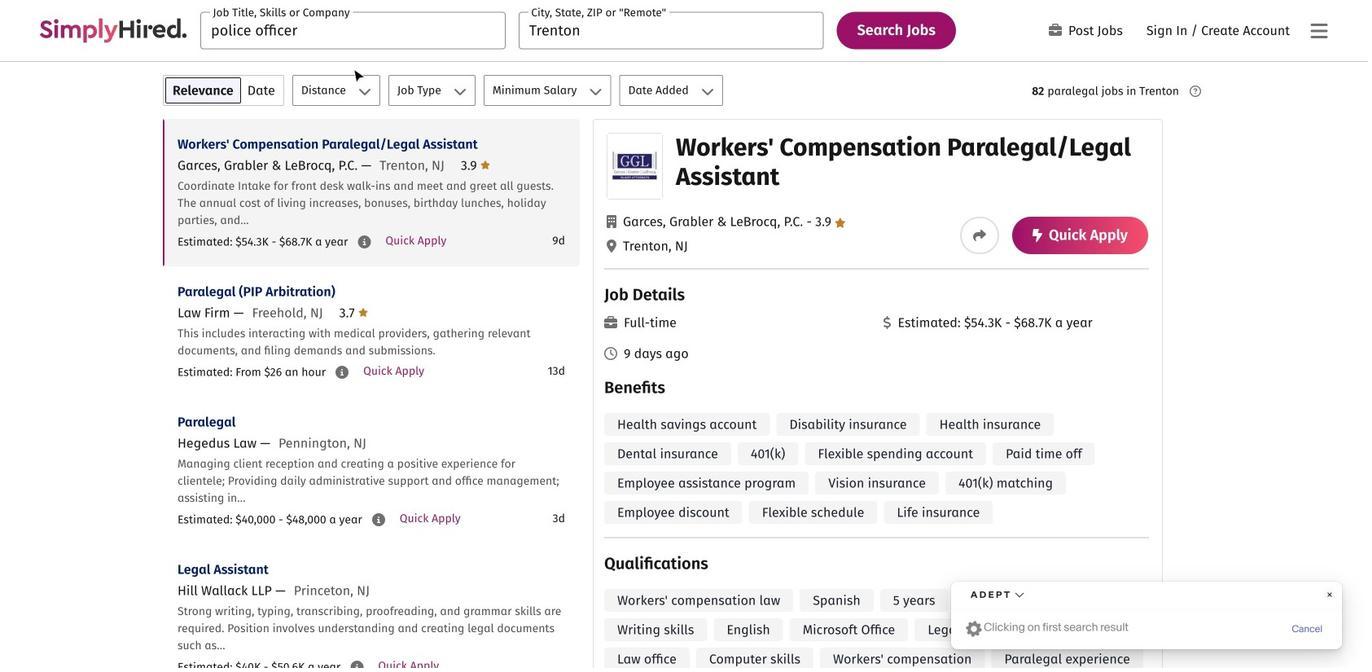 Task type: describe. For each thing, give the bounding box(es) containing it.
dollar sign image
[[884, 316, 892, 329]]

sponsored jobs disclaimer image
[[1190, 86, 1202, 97]]

star image for 3.9 out of 5 stars element within the workers' compensation paralegal/legal assistant element
[[835, 218, 846, 228]]

location dot image
[[607, 240, 617, 253]]

3.7 out of 5 stars element
[[339, 305, 368, 321]]

star image for 3.7 out of 5 stars 'element'
[[358, 306, 368, 319]]

0 horizontal spatial job salary disclaimer image
[[358, 235, 371, 249]]

main menu image
[[1311, 21, 1329, 41]]

clock image
[[605, 347, 618, 360]]

star image
[[481, 158, 490, 172]]



Task type: locate. For each thing, give the bounding box(es) containing it.
list
[[163, 119, 580, 668]]

1 horizontal spatial 3.9 out of 5 stars element
[[804, 214, 846, 229]]

building image
[[607, 215, 617, 228]]

None text field
[[200, 12, 506, 49], [519, 12, 824, 49], [200, 12, 506, 49], [519, 12, 824, 49]]

1 vertical spatial 3.9 out of 5 stars element
[[804, 214, 846, 229]]

0 horizontal spatial job salary disclaimer image
[[336, 366, 349, 379]]

simplyhired logo image
[[39, 18, 187, 43]]

1 vertical spatial job salary disclaimer image
[[372, 513, 385, 526]]

1 horizontal spatial star image
[[835, 218, 846, 228]]

bolt lightning image
[[1033, 229, 1043, 242]]

0 vertical spatial 3.9 out of 5 stars element
[[461, 158, 490, 173]]

0 horizontal spatial star image
[[358, 306, 368, 319]]

star image
[[835, 218, 846, 228], [358, 306, 368, 319]]

workers' compensation paralegal/legal assistant element
[[593, 119, 1164, 668]]

1 horizontal spatial job salary disclaimer image
[[372, 513, 385, 526]]

1 vertical spatial star image
[[358, 306, 368, 319]]

1 horizontal spatial job salary disclaimer image
[[351, 661, 364, 668]]

0 vertical spatial star image
[[835, 218, 846, 228]]

job salary disclaimer image
[[336, 366, 349, 379], [351, 661, 364, 668]]

share this job image
[[974, 229, 987, 242]]

1 vertical spatial job salary disclaimer image
[[351, 661, 364, 668]]

0 vertical spatial job salary disclaimer image
[[336, 366, 349, 379]]

briefcase image
[[605, 316, 618, 329]]

job salary disclaimer image
[[358, 235, 371, 249], [372, 513, 385, 526]]

briefcase image
[[1049, 23, 1062, 36]]

company logo for garces, grabler &amp; lebrocq, p.c. image
[[608, 134, 662, 199]]

star image inside 'element'
[[358, 306, 368, 319]]

0 vertical spatial job salary disclaimer image
[[358, 235, 371, 249]]

None field
[[200, 12, 506, 49], [519, 12, 824, 49], [200, 12, 506, 49], [519, 12, 824, 49]]

3.9 out of 5 stars element
[[461, 158, 490, 173], [804, 214, 846, 229]]

3.9 out of 5 stars element inside workers' compensation paralegal/legal assistant element
[[804, 214, 846, 229]]

0 horizontal spatial 3.9 out of 5 stars element
[[461, 158, 490, 173]]



Task type: vqa. For each thing, say whether or not it's contained in the screenshot.
the topmost star image
yes



